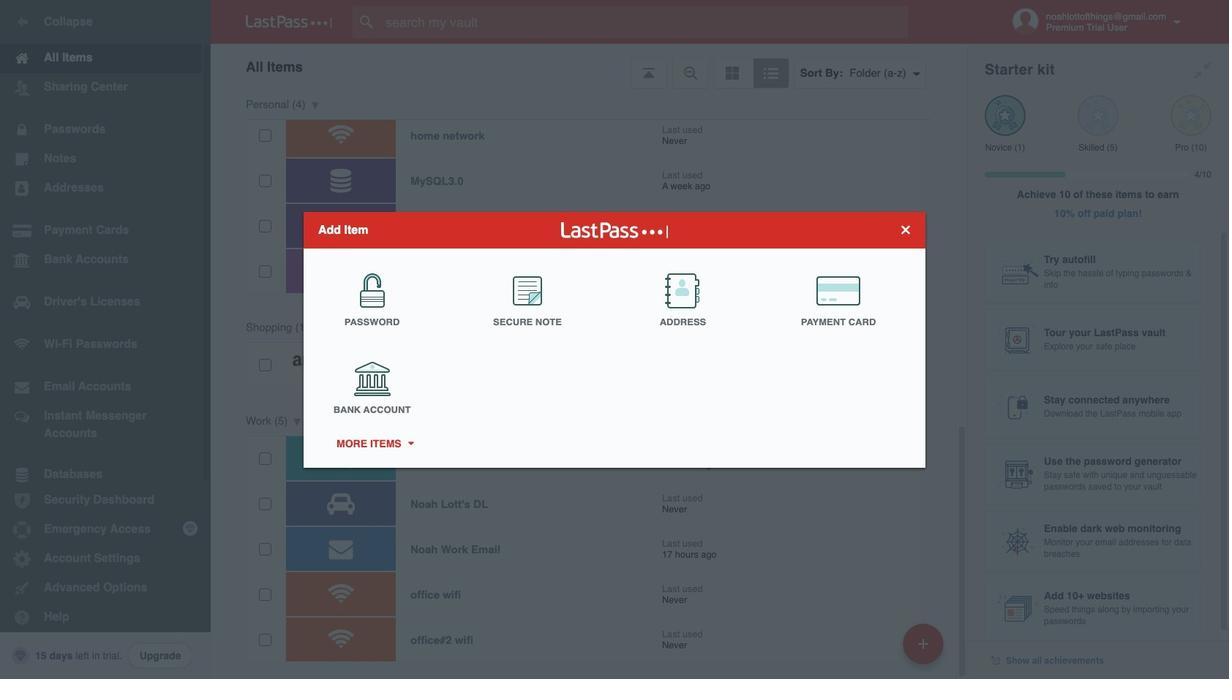 Task type: describe. For each thing, give the bounding box(es) containing it.
new item image
[[918, 639, 929, 649]]

new item navigation
[[898, 620, 953, 680]]

caret right image
[[405, 442, 416, 446]]

main navigation navigation
[[0, 0, 211, 680]]

search my vault text field
[[353, 6, 937, 38]]

Search search field
[[353, 6, 937, 38]]



Task type: locate. For each thing, give the bounding box(es) containing it.
dialog
[[304, 212, 926, 468]]

vault options navigation
[[211, 44, 967, 88]]

lastpass image
[[246, 15, 332, 29]]



Task type: vqa. For each thing, say whether or not it's contained in the screenshot.
New item element
no



